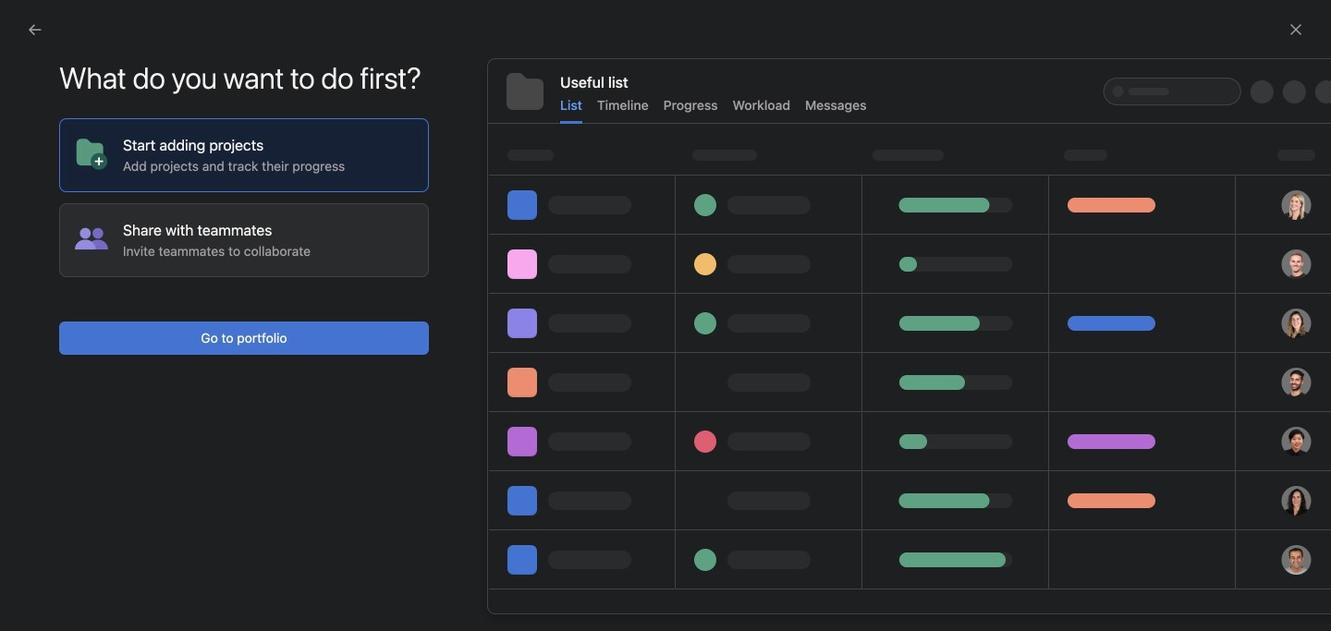 Task type: describe. For each thing, give the bounding box(es) containing it.
close image
[[1252, 602, 1267, 617]]

3 list item from the top
[[252, 455, 1302, 488]]

hide sidebar image
[[24, 15, 39, 30]]

6 list item from the top
[[252, 554, 1302, 588]]

add profile photo image
[[275, 276, 319, 320]]

close image
[[1289, 22, 1304, 37]]

expand elementary image
[[1223, 602, 1237, 617]]

this is a preview of your portfolio image
[[488, 59, 1332, 614]]

4 list item from the top
[[252, 488, 1302, 521]]



Task type: locate. For each thing, give the bounding box(es) containing it.
5 list item from the top
[[252, 521, 1302, 554]]

go back image
[[28, 22, 43, 37]]

starred element
[[0, 294, 222, 361]]

insights element
[[0, 168, 222, 294]]

list item
[[252, 388, 1302, 421], [252, 421, 1302, 455], [252, 455, 1302, 488], [252, 488, 1302, 521], [252, 521, 1302, 554], [252, 554, 1302, 588]]

2 list item from the top
[[252, 421, 1302, 455]]

1 list item from the top
[[252, 388, 1302, 421]]

global element
[[0, 45, 222, 156]]



Task type: vqa. For each thing, say whether or not it's contained in the screenshot.
the What's
no



